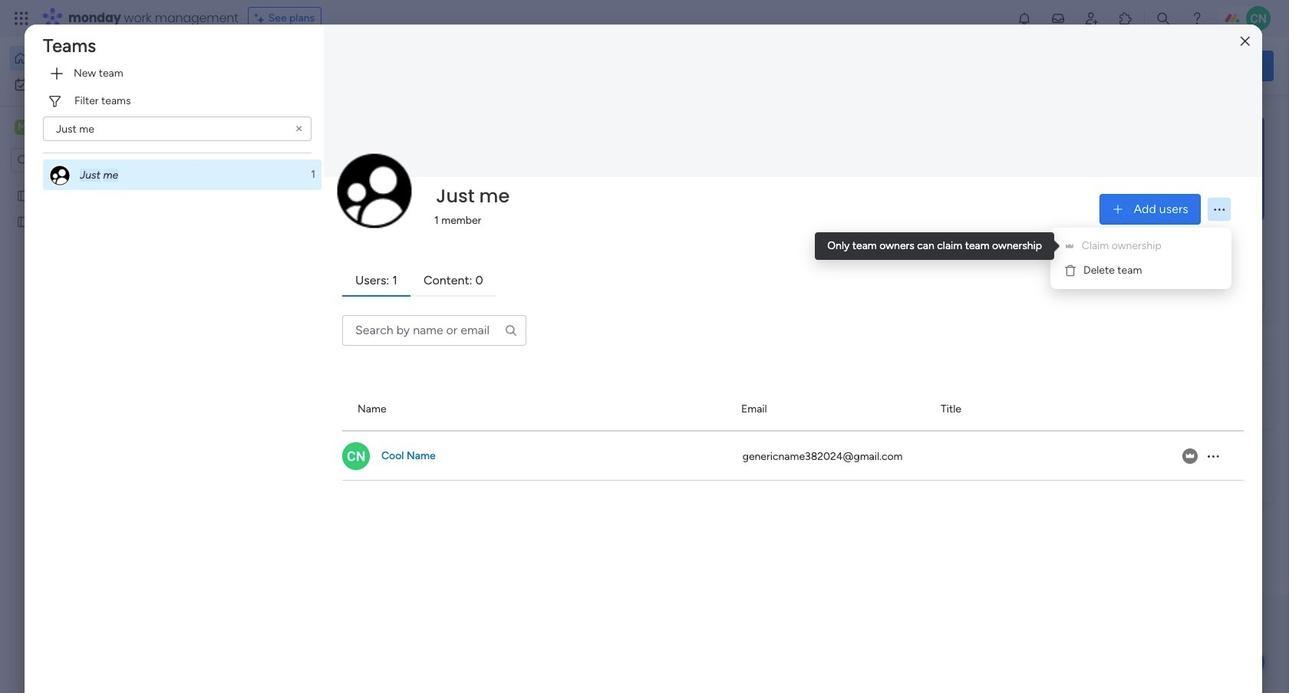 Task type: describe. For each thing, give the bounding box(es) containing it.
2 row from the top
[[342, 432, 1244, 481]]

getting started element
[[1044, 367, 1274, 428]]

search everything image
[[1156, 11, 1171, 26]]

team avatar image
[[336, 153, 413, 229]]

Search teams search field
[[43, 117, 312, 141]]

claim ownership image
[[1064, 238, 1076, 254]]

2 menu item from the top
[[1057, 259, 1226, 283]]

help image
[[1190, 11, 1205, 26]]

close recently visited image
[[237, 125, 256, 144]]

add to favorites image
[[458, 281, 473, 296]]

delete team image
[[1064, 264, 1078, 278]]

notifications image
[[1017, 11, 1032, 26]]

templates image image
[[1058, 116, 1260, 222]]

Search in workspace field
[[32, 152, 128, 169]]

component image
[[510, 304, 524, 318]]

workspace selection element
[[15, 118, 128, 138]]

close image
[[1241, 36, 1250, 47]]

help center element
[[1044, 440, 1274, 502]]

Search by name or email search field
[[342, 315, 527, 346]]



Task type: vqa. For each thing, say whether or not it's contained in the screenshot.
Invite Members "icon"
yes



Task type: locate. For each thing, give the bounding box(es) containing it.
tab list
[[342, 266, 1244, 297]]

option
[[9, 46, 187, 71], [9, 72, 187, 97], [43, 160, 322, 190], [0, 182, 196, 185]]

search image
[[504, 324, 518, 338]]

2 public board image from the top
[[16, 214, 31, 229]]

menu item down claim ownership 'image'
[[1057, 259, 1226, 283]]

update feed image
[[1051, 11, 1066, 26]]

clear search image
[[293, 123, 305, 135]]

menu item up delete team image in the right top of the page
[[1057, 234, 1226, 259]]

1 row from the top
[[342, 389, 1244, 432]]

select product image
[[14, 11, 29, 26]]

2 tab from the left
[[411, 266, 496, 297]]

tab
[[342, 266, 411, 297], [411, 266, 496, 297]]

menu menu
[[1057, 234, 1226, 283]]

workspace image
[[15, 119, 30, 136]]

1 tab from the left
[[342, 266, 411, 297]]

cool name image
[[342, 443, 370, 470]]

cool name image
[[1247, 6, 1271, 31]]

invite members image
[[1085, 11, 1100, 26]]

1 vertical spatial public board image
[[16, 214, 31, 229]]

public board image
[[16, 188, 31, 203], [16, 214, 31, 229]]

1 menu item from the top
[[1057, 234, 1226, 259]]

quick search results list box
[[237, 144, 1007, 347]]

grid
[[342, 389, 1244, 694]]

None search field
[[43, 117, 312, 141], [342, 315, 527, 346], [43, 117, 312, 141], [342, 315, 527, 346]]

0 vertical spatial public board image
[[16, 188, 31, 203]]

monday marketplace image
[[1118, 11, 1134, 26]]

menu image inside "row"
[[1206, 449, 1221, 464]]

see plans image
[[255, 10, 268, 27]]

menu item
[[1057, 234, 1226, 259], [1057, 259, 1226, 283]]

menu image
[[1212, 202, 1227, 217], [1206, 449, 1221, 464]]

1 vertical spatial menu image
[[1206, 449, 1221, 464]]

list box
[[0, 179, 196, 442]]

row
[[342, 389, 1244, 432], [342, 432, 1244, 481]]

1 public board image from the top
[[16, 188, 31, 203]]

None field
[[432, 181, 514, 213]]

0 vertical spatial menu image
[[1212, 202, 1227, 217]]



